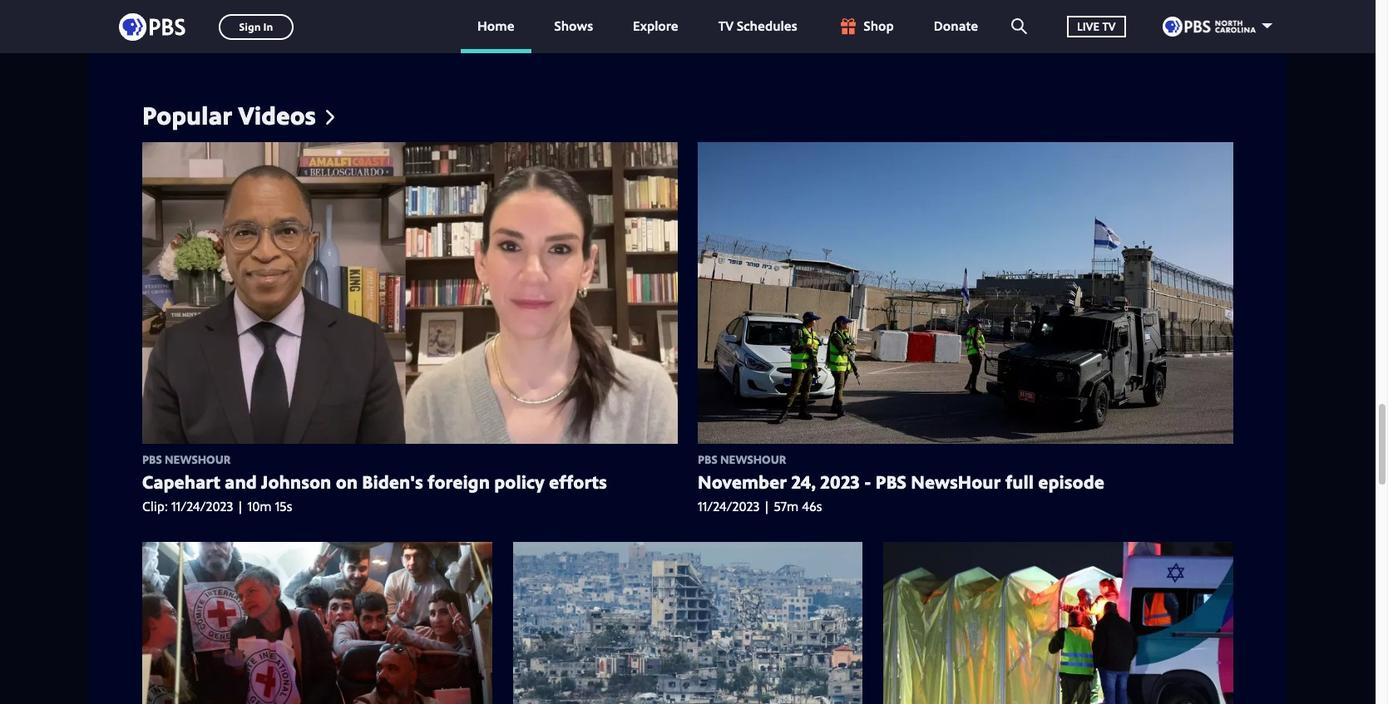 Task type: describe. For each thing, give the bounding box(es) containing it.
0 horizontal spatial tv
[[719, 17, 734, 35]]

15s
[[275, 497, 292, 516]]

search image
[[1012, 18, 1028, 34]]

2 horizontal spatial newshour
[[911, 469, 1001, 494]]

capehart and johnson on biden's foreign policy efforts link
[[142, 469, 678, 495]]

videos
[[238, 98, 316, 133]]

| inside pbs newshour november 24, 2023 - pbs newshour full episode 11/24/2023 | 57m 46s
[[763, 497, 771, 516]]

on
[[336, 469, 358, 494]]

video thumbnail: pbs newshour november 24, 2023 - pbs newshour full episode image
[[698, 143, 1234, 444]]

shop link
[[821, 0, 911, 53]]

11/24/2023 inside pbs newshour november 24, 2023 - pbs newshour full episode 11/24/2023 | 57m 46s
[[698, 497, 760, 516]]

popular
[[142, 98, 232, 133]]

57m
[[774, 497, 799, 516]]

november 24, 2023 - pbs newshour full episode link
[[698, 469, 1234, 495]]

video thumbnail: pbs newshour november 28, 2023 - pbs newshour full episode image
[[513, 542, 863, 705]]

biden's
[[362, 469, 423, 494]]

foreign
[[428, 469, 490, 494]]

explore link
[[617, 0, 695, 53]]

11/24/2023 inside pbs newshour capehart and johnson on biden's foreign policy efforts clip: 11/24/2023 | 10m 15s
[[171, 497, 233, 516]]

pbs for november 24, 2023 - pbs newshour full episode
[[698, 451, 718, 467]]

efforts
[[549, 469, 607, 494]]

live tv
[[1078, 18, 1116, 34]]

shows link
[[538, 0, 610, 53]]

2 horizontal spatial pbs
[[876, 469, 907, 494]]

2023
[[821, 469, 860, 494]]

november
[[698, 469, 787, 494]]

-
[[864, 469, 872, 494]]

video thumbnail: pbs newshour capehart and johnson on biden's foreign policy efforts image
[[142, 143, 678, 444]]

live
[[1078, 18, 1100, 34]]

tv inside "link"
[[1103, 18, 1116, 34]]



Task type: locate. For each thing, give the bounding box(es) containing it.
home link
[[461, 0, 531, 53]]

tv schedules link
[[702, 0, 814, 53]]

schedules
[[737, 17, 798, 35]]

tv
[[719, 17, 734, 35], [1103, 18, 1116, 34]]

episode
[[1039, 469, 1105, 494]]

newshour for capehart
[[165, 451, 231, 467]]

live tv link
[[1051, 0, 1143, 53]]

pbs up capehart
[[142, 451, 162, 467]]

full
[[1006, 469, 1034, 494]]

0 horizontal spatial 11/24/2023
[[171, 497, 233, 516]]

tv left the schedules
[[719, 17, 734, 35]]

pbs nc image
[[1163, 17, 1256, 37]]

0 horizontal spatial pbs
[[142, 451, 162, 467]]

home
[[478, 17, 515, 35]]

and
[[225, 469, 257, 494]]

donate
[[934, 17, 979, 35]]

1 horizontal spatial newshour
[[721, 451, 787, 467]]

newshour
[[165, 451, 231, 467], [721, 451, 787, 467], [911, 469, 1001, 494]]

pbs
[[142, 451, 162, 467], [698, 451, 718, 467], [876, 469, 907, 494]]

1 horizontal spatial tv
[[1103, 18, 1116, 34]]

2 11/24/2023 from the left
[[698, 497, 760, 516]]

explore
[[633, 17, 679, 35]]

newshour inside pbs newshour capehart and johnson on biden's foreign policy efforts clip: 11/24/2023 | 10m 15s
[[165, 451, 231, 467]]

donate link
[[918, 0, 995, 53]]

|
[[237, 497, 244, 516], [763, 497, 771, 516]]

policy
[[494, 469, 545, 494]]

0 horizontal spatial |
[[237, 497, 244, 516]]

pbs image
[[119, 8, 186, 45]]

1 horizontal spatial 11/24/2023
[[698, 497, 760, 516]]

newshour left full at the bottom right of page
[[911, 469, 1001, 494]]

pbs newshour november 24, 2023 - pbs newshour full episode 11/24/2023 | 57m 46s
[[698, 451, 1105, 516]]

2 | from the left
[[763, 497, 771, 516]]

pbs inside pbs newshour capehart and johnson on biden's foreign policy efforts clip: 11/24/2023 | 10m 15s
[[142, 451, 162, 467]]

tv schedules
[[719, 17, 798, 35]]

pbs for capehart and johnson on biden's foreign policy efforts
[[142, 451, 162, 467]]

11/24/2023
[[171, 497, 233, 516], [698, 497, 760, 516]]

shop
[[864, 17, 894, 35]]

0 horizontal spatial pbs newshour link
[[142, 451, 231, 467]]

popular videos link
[[142, 98, 334, 133]]

1 horizontal spatial pbs
[[698, 451, 718, 467]]

newshour for november
[[721, 451, 787, 467]]

video thumbnail: pbs newshour november 29, 2023 - pbs newshour full episode image
[[884, 542, 1234, 705]]

pbs newshour link for capehart
[[142, 451, 231, 467]]

| left 57m
[[763, 497, 771, 516]]

11/24/2023 down november
[[698, 497, 760, 516]]

46s
[[802, 497, 823, 516]]

johnson
[[261, 469, 331, 494]]

1 | from the left
[[237, 497, 244, 516]]

video thumbnail: pbs newshour november 27, 2023 - pbs newshour full episode image
[[142, 542, 493, 705]]

popular videos
[[142, 98, 316, 133]]

pbs up november
[[698, 451, 718, 467]]

| left "10m"
[[237, 497, 244, 516]]

0 horizontal spatial newshour
[[165, 451, 231, 467]]

11/24/2023 down capehart
[[171, 497, 233, 516]]

capehart
[[142, 469, 220, 494]]

| inside pbs newshour capehart and johnson on biden's foreign policy efforts clip: 11/24/2023 | 10m 15s
[[237, 497, 244, 516]]

pbs newshour link
[[142, 451, 231, 467], [698, 451, 787, 467]]

pbs newshour capehart and johnson on biden's foreign policy efforts clip: 11/24/2023 | 10m 15s
[[142, 451, 607, 516]]

clip:
[[142, 497, 168, 516]]

pbs newshour link up november
[[698, 451, 787, 467]]

newshour up capehart
[[165, 451, 231, 467]]

1 pbs newshour link from the left
[[142, 451, 231, 467]]

pbs right -
[[876, 469, 907, 494]]

10m
[[248, 497, 272, 516]]

2 pbs newshour link from the left
[[698, 451, 787, 467]]

tv right live
[[1103, 18, 1116, 34]]

pbs newshour link up capehart
[[142, 451, 231, 467]]

1 11/24/2023 from the left
[[171, 497, 233, 516]]

pbs newshour link for november
[[698, 451, 787, 467]]

1 horizontal spatial pbs newshour link
[[698, 451, 787, 467]]

shows
[[555, 17, 593, 35]]

1 horizontal spatial |
[[763, 497, 771, 516]]

newshour up november
[[721, 451, 787, 467]]

24,
[[792, 469, 816, 494]]



Task type: vqa. For each thing, say whether or not it's contained in the screenshot.
11/24/2023 within the PBS NewsHour November 24, 2023 - PBS NewsHour full episode 11/24/2023 | 57m 46s
yes



